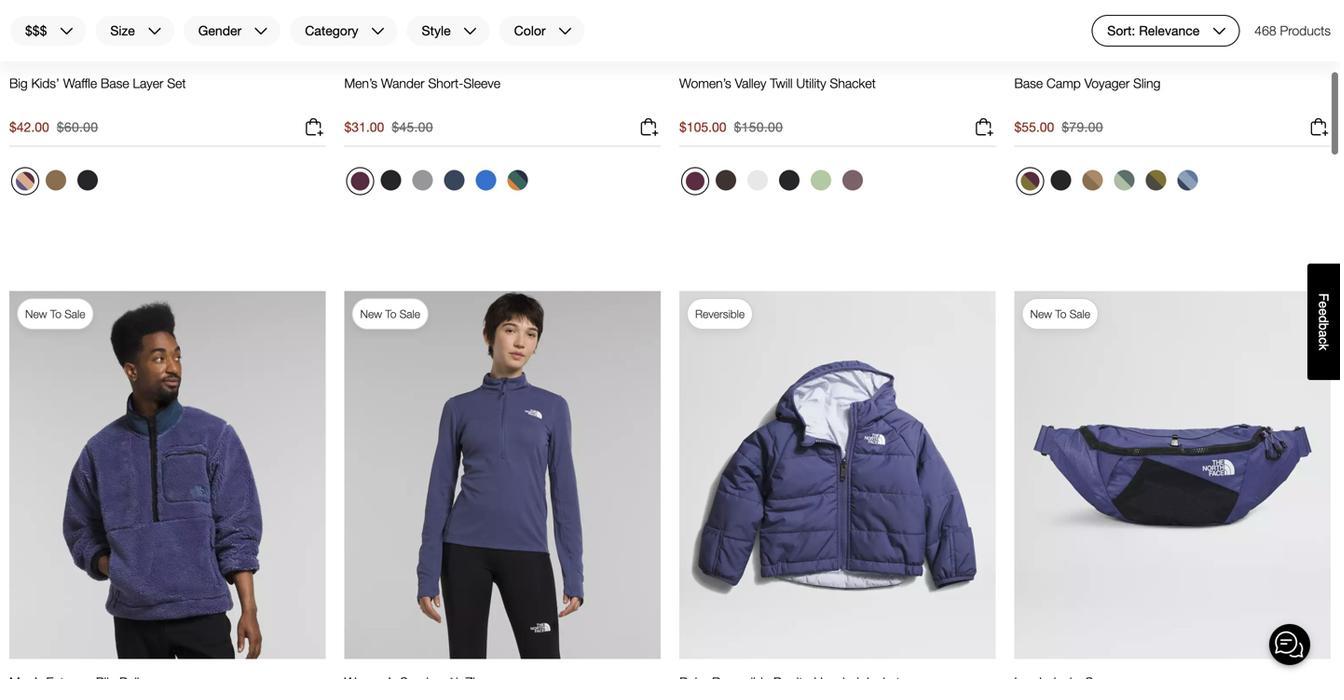 Task type: describe. For each thing, give the bounding box(es) containing it.
base camp voyager sling button
[[1015, 75, 1161, 108]]

boysenberry large halfdome shadow plaid image
[[686, 172, 705, 191]]

relevance
[[1139, 23, 1200, 38]]

Meld Grey Heather radio
[[408, 165, 438, 195]]

women's valley twill utility shacket
[[680, 75, 876, 91]]

reversible
[[695, 308, 745, 321]]

size
[[110, 23, 135, 38]]

Boysenberry Paint Lightening Small Print radio
[[11, 167, 39, 195]]

gardenia white image
[[748, 170, 768, 191]]

base camp voyager sling image
[[1015, 0, 1331, 60]]

$choose color$ option group for $45.00
[[344, 165, 535, 203]]

valley
[[735, 75, 767, 91]]

sale for 'lumbnical—s' image
[[1070, 308, 1091, 321]]

468 products status
[[1255, 15, 1331, 47]]

size button
[[94, 15, 175, 47]]

women's sunriser ¼-zip image
[[344, 291, 661, 659]]

camp
[[1047, 75, 1081, 91]]

2 e from the top
[[1317, 309, 1332, 316]]

category button
[[289, 15, 399, 47]]

big kids' waffle base layer set button
[[9, 75, 186, 108]]

base camp voyager sling
[[1015, 75, 1161, 91]]

new to sale for 'lumbnical—s' image
[[1031, 308, 1091, 321]]

1 tnf black radio from the left
[[73, 165, 103, 195]]

1 base from the left
[[101, 75, 129, 91]]

$150.00
[[734, 119, 783, 135]]

big kids' waffle base layer set image
[[9, 0, 326, 60]]

c
[[1317, 338, 1332, 344]]

lumbnical—s image
[[1015, 291, 1331, 659]]

$$$
[[25, 23, 47, 38]]

men's
[[344, 75, 378, 91]]

Utility Brown Camo Texture Small Print radio
[[41, 165, 71, 195]]

Sulphur Moss/New Taupe Green radio
[[1142, 165, 1171, 195]]

1 e from the top
[[1317, 301, 1332, 309]]

wander
[[381, 75, 425, 91]]

sale for men's extreme pile pullover 'image'
[[65, 308, 85, 321]]

coal brown image
[[716, 170, 736, 191]]

kids'
[[31, 75, 60, 91]]

sort:
[[1108, 23, 1136, 38]]

sling
[[1134, 75, 1161, 91]]

$choose color$ option group for $60.00
[[9, 165, 104, 203]]

utility brown camo texture small print image
[[46, 170, 66, 191]]

color
[[514, 23, 546, 38]]

set
[[167, 75, 186, 91]]

Shady Blue radio
[[440, 165, 469, 195]]

gender button
[[183, 15, 282, 47]]

sleeve
[[464, 75, 501, 91]]

$55.00
[[1015, 119, 1055, 135]]

boysenberry paint lightening small print image
[[16, 172, 34, 191]]

new to sale for men's extreme pile pullover 'image'
[[25, 308, 85, 321]]

new to sale for the women's sunriser ¼-zip image
[[360, 308, 420, 321]]

$79.00
[[1062, 119, 1104, 135]]

f
[[1317, 293, 1332, 301]]

2 tnf black radio from the left
[[775, 165, 805, 195]]

women's valley twill utility shacket button
[[680, 75, 876, 108]]

2 base from the left
[[1015, 75, 1043, 91]]

waffle
[[63, 75, 97, 91]]

Summit Navy Camo Texture Print radio
[[503, 165, 533, 195]]

products
[[1280, 23, 1331, 38]]



Task type: locate. For each thing, give the bounding box(es) containing it.
men's extreme pile pullover image
[[9, 291, 326, 659]]

1 new to sale from the left
[[25, 308, 85, 321]]

3 new to sale from the left
[[1031, 308, 1091, 321]]

Misty Sage Icon Plaid 2 radio
[[806, 165, 836, 195]]

Boysenberry radio
[[346, 167, 374, 195]]

3 to from the left
[[1056, 308, 1067, 321]]

1 tnf black image from the left
[[77, 170, 98, 191]]

2 $choose color$ option group from the left
[[344, 165, 535, 203]]

$42.00
[[9, 119, 49, 135]]

0 horizontal spatial tnf black radio
[[73, 165, 103, 195]]

2 to from the left
[[385, 308, 397, 321]]

3 sale from the left
[[1070, 308, 1091, 321]]

f e e d b a c k
[[1317, 293, 1332, 351]]

2 horizontal spatial new
[[1031, 308, 1053, 321]]

tnf black image inside radio
[[381, 170, 401, 191]]

utility
[[797, 75, 827, 91]]

1 horizontal spatial sale
[[400, 308, 420, 321]]

1 horizontal spatial tnf black image
[[381, 170, 401, 191]]

tnf black image right utility brown camo texture small print image
[[77, 170, 98, 191]]

gender
[[198, 23, 242, 38]]

voyager
[[1085, 75, 1130, 91]]

base left camp
[[1015, 75, 1043, 91]]

fawn grey large halfdome shadow plaid image
[[843, 170, 863, 191]]

optic blue image
[[476, 170, 496, 191]]

base
[[101, 75, 129, 91], [1015, 75, 1043, 91]]

0 horizontal spatial sale
[[65, 308, 85, 321]]

sale
[[65, 308, 85, 321], [400, 308, 420, 321], [1070, 308, 1091, 321]]

tnf black/tnf white image
[[1051, 170, 1072, 191]]

0 horizontal spatial tnf black image
[[77, 170, 98, 191]]

Boysenberry Large Halfdome Shadow Plaid radio
[[681, 167, 709, 195]]

TNF Black/TNF White radio
[[1046, 165, 1076, 195]]

1 to from the left
[[50, 308, 61, 321]]

base left layer
[[101, 75, 129, 91]]

$45.00
[[392, 119, 433, 135]]

Fawn Grey Large Halfdome Shadow Plaid radio
[[838, 165, 868, 195]]

misty sage icon plaid 2 image
[[811, 170, 832, 191]]

new
[[25, 308, 47, 321], [360, 308, 382, 321], [1031, 308, 1053, 321]]

tnf black image
[[77, 170, 98, 191], [381, 170, 401, 191], [779, 170, 800, 191]]

0 horizontal spatial new to sale
[[25, 308, 85, 321]]

men's wander short-sleeve
[[344, 75, 501, 91]]

1 sale from the left
[[65, 308, 85, 321]]

b
[[1317, 323, 1332, 330]]

e up 'b'
[[1317, 309, 1332, 316]]

new for 'lumbnical—s' image
[[1031, 308, 1053, 321]]

boysenberry image
[[351, 172, 370, 191]]

468 products
[[1255, 23, 1331, 38]]

tnf black radio right the gardenia white option on the top of the page
[[775, 165, 805, 195]]

Almond Butter/Utility Brown radio
[[1078, 165, 1108, 195]]

0 horizontal spatial base
[[101, 75, 129, 91]]

to for the women's sunriser ¼-zip image
[[385, 308, 397, 321]]

short-
[[428, 75, 464, 91]]

sale for the women's sunriser ¼-zip image
[[400, 308, 420, 321]]

0 horizontal spatial to
[[50, 308, 61, 321]]

layer
[[133, 75, 164, 91]]

women's
[[680, 75, 732, 91]]

2 sale from the left
[[400, 308, 420, 321]]

Indigo Stone/Steel Blue/Shady Blue radio
[[1173, 165, 1203, 195]]

color button
[[498, 15, 586, 47]]

shady blue image
[[444, 170, 465, 191]]

boysenberry/sulphur moss image
[[1021, 172, 1040, 191]]

1 horizontal spatial tnf black radio
[[775, 165, 805, 195]]

men's wander short-sleeve button
[[344, 75, 501, 108]]

Optic Blue radio
[[471, 165, 501, 195]]

$choose color$ option group for $79.00
[[1015, 165, 1205, 203]]

new for the women's sunriser ¼-zip image
[[360, 308, 382, 321]]

2 new to sale from the left
[[360, 308, 420, 321]]

468
[[1255, 23, 1277, 38]]

a
[[1317, 330, 1332, 338]]

1 horizontal spatial new to sale
[[360, 308, 420, 321]]

$choose color$ option group for $150.00
[[680, 165, 870, 203]]

to for men's extreme pile pullover 'image'
[[50, 308, 61, 321]]

e up d
[[1317, 301, 1332, 309]]

baby reversible perrito hooded jacket image
[[680, 291, 996, 659]]

$choose color$ option group
[[9, 165, 104, 203], [344, 165, 535, 203], [680, 165, 870, 203], [1015, 165, 1205, 203]]

3 $choose color$ option group from the left
[[680, 165, 870, 203]]

twill
[[770, 75, 793, 91]]

1 $choose color$ option group from the left
[[9, 165, 104, 203]]

sulphur moss/new taupe green image
[[1146, 170, 1167, 191]]

3 tnf black image from the left
[[779, 170, 800, 191]]

$$$ button
[[9, 15, 87, 47]]

big
[[9, 75, 28, 91]]

almond butter/utility brown image
[[1083, 170, 1103, 191]]

Dark Sage/Misty Sage radio
[[1110, 165, 1140, 195]]

d
[[1317, 316, 1332, 323]]

4 $choose color$ option group from the left
[[1015, 165, 1205, 203]]

2 horizontal spatial to
[[1056, 308, 1067, 321]]

0 horizontal spatial new
[[25, 308, 47, 321]]

category
[[305, 23, 358, 38]]

2 horizontal spatial new to sale
[[1031, 308, 1091, 321]]

$105.00
[[680, 119, 727, 135]]

shacket
[[830, 75, 876, 91]]

new to sale
[[25, 308, 85, 321], [360, 308, 420, 321], [1031, 308, 1091, 321]]

1 horizontal spatial base
[[1015, 75, 1043, 91]]

$31.00
[[344, 119, 384, 135]]

Boysenberry/Sulphur Moss radio
[[1017, 167, 1045, 195]]

$60.00
[[57, 119, 98, 135]]

to
[[50, 308, 61, 321], [385, 308, 397, 321], [1056, 308, 1067, 321]]

tnf black radio right utility brown camo texture small print image
[[73, 165, 103, 195]]

2 new from the left
[[360, 308, 382, 321]]

dark sage/misty sage image
[[1114, 170, 1135, 191]]

f e e d b a c k button
[[1308, 264, 1341, 380]]

2 horizontal spatial tnf black image
[[779, 170, 800, 191]]

2 tnf black image from the left
[[381, 170, 401, 191]]

to for 'lumbnical—s' image
[[1056, 308, 1067, 321]]

sort: relevance button
[[1092, 15, 1240, 47]]

TNF Black radio
[[73, 165, 103, 195], [775, 165, 805, 195]]

k
[[1317, 344, 1332, 351]]

new for men's extreme pile pullover 'image'
[[25, 308, 47, 321]]

style button
[[406, 15, 491, 47]]

meld grey heather image
[[413, 170, 433, 191]]

big kids' waffle base layer set
[[9, 75, 186, 91]]

1 horizontal spatial new
[[360, 308, 382, 321]]

3 new from the left
[[1031, 308, 1053, 321]]

sort: relevance
[[1108, 23, 1200, 38]]

Gardenia White radio
[[743, 165, 773, 195]]

1 new from the left
[[25, 308, 47, 321]]

2 horizontal spatial sale
[[1070, 308, 1091, 321]]

Coal Brown radio
[[711, 165, 741, 195]]

tnf black image right the gardenia white option on the top of the page
[[779, 170, 800, 191]]

1 horizontal spatial to
[[385, 308, 397, 321]]

indigo stone/steel blue/shady blue image
[[1178, 170, 1198, 191]]

TNF Black radio
[[376, 165, 406, 195]]

men's wander short-sleeve image
[[344, 0, 661, 60]]

e
[[1317, 301, 1332, 309], [1317, 309, 1332, 316]]

style
[[422, 23, 451, 38]]

tnf black image right boysenberry image
[[381, 170, 401, 191]]

summit navy camo texture print image
[[508, 170, 528, 191]]



Task type: vqa. For each thing, say whether or not it's contained in the screenshot.
the sign in button
no



